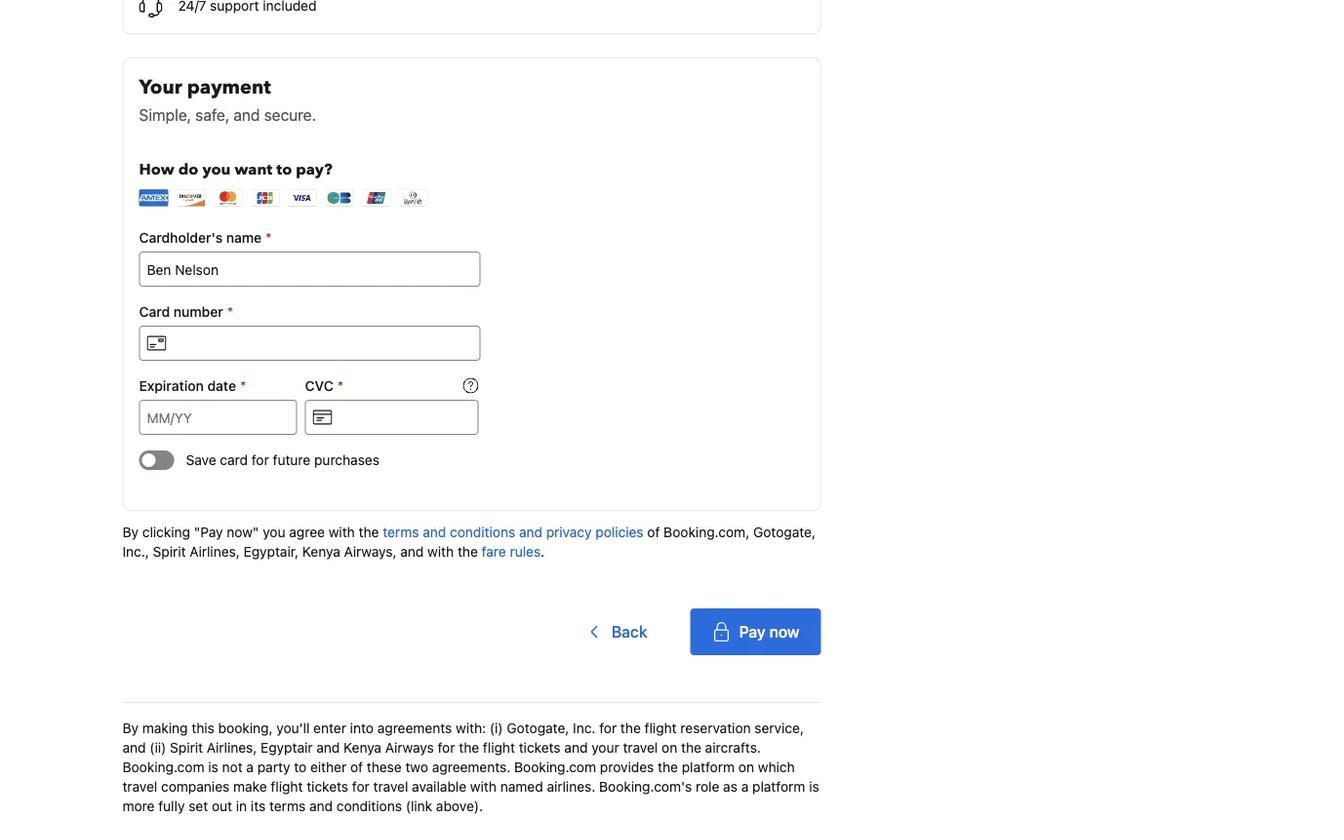 Task type: locate. For each thing, give the bounding box(es) containing it.
the down reservation
[[681, 740, 702, 756]]

1 by from the top
[[122, 525, 139, 541]]

pay now
[[740, 623, 800, 642]]

provides
[[600, 760, 654, 776]]

airlines.
[[547, 779, 596, 795]]

of right policies
[[647, 525, 660, 541]]

1 horizontal spatial terms
[[383, 525, 419, 541]]

0 horizontal spatial platform
[[682, 760, 735, 776]]

travel up provides at the bottom of page
[[623, 740, 658, 756]]

its
[[251, 799, 266, 815]]

terms up airways,
[[383, 525, 419, 541]]

with down the agreements.
[[470, 779, 497, 795]]

1 vertical spatial airlines,
[[207, 740, 257, 756]]

1 vertical spatial for
[[438, 740, 455, 756]]

2 horizontal spatial travel
[[623, 740, 658, 756]]

back
[[612, 623, 648, 642]]

to
[[294, 760, 307, 776]]

booking.com's
[[599, 779, 692, 795]]

clicking
[[142, 525, 190, 541]]

0 horizontal spatial on
[[662, 740, 678, 756]]

2 vertical spatial flight
[[271, 779, 303, 795]]

agreements
[[377, 721, 452, 737]]

on down aircrafts.
[[739, 760, 755, 776]]

1 vertical spatial conditions
[[337, 799, 402, 815]]

1 horizontal spatial flight
[[483, 740, 515, 756]]

2 horizontal spatial with
[[470, 779, 497, 795]]

safe,
[[195, 106, 230, 124]]

0 horizontal spatial gotogate,
[[507, 721, 569, 737]]

1 horizontal spatial on
[[739, 760, 755, 776]]

1 vertical spatial spirit
[[170, 740, 203, 756]]

0 horizontal spatial is
[[208, 760, 218, 776]]

with:
[[456, 721, 486, 737]]

your
[[592, 740, 620, 756]]

terms inside by making this booking, you'll enter into agreements with: (i) gotogate, inc. for the flight reservation service, and (ii) spirit airlines, egyptair and kenya airways for the flight tickets and your travel on the aircrafts. booking.com is not a party to either of these two agreements. booking.com provides the platform on which travel companies make flight tickets for travel available with named airlines. booking.com's role as a platform is more fully set out in its terms and conditions (link above).
[[269, 799, 306, 815]]

spirit inside of booking.com, gotogate, inc., spirit airlines, egyptair, kenya airways, and with the
[[153, 544, 186, 560]]

1 vertical spatial tickets
[[307, 779, 349, 795]]

conditions down "these"
[[337, 799, 402, 815]]

airlines,
[[190, 544, 240, 560], [207, 740, 257, 756]]

the up booking.com's
[[658, 760, 678, 776]]

kenya down into
[[344, 740, 382, 756]]

1 horizontal spatial with
[[428, 544, 454, 560]]

for
[[600, 721, 617, 737], [438, 740, 455, 756], [352, 779, 370, 795]]

above).
[[436, 799, 483, 815]]

0 horizontal spatial of
[[350, 760, 363, 776]]

1 horizontal spatial tickets
[[519, 740, 561, 756]]

the
[[359, 525, 379, 541], [458, 544, 478, 560], [621, 721, 641, 737], [459, 740, 479, 756], [681, 740, 702, 756], [658, 760, 678, 776]]

1 horizontal spatial kenya
[[344, 740, 382, 756]]

0 vertical spatial gotogate,
[[754, 525, 816, 541]]

0 horizontal spatial tickets
[[307, 779, 349, 795]]

egyptair,
[[244, 544, 299, 560]]

and inside of booking.com, gotogate, inc., spirit airlines, egyptair, kenya airways, and with the
[[401, 544, 424, 560]]

airlines, up not
[[207, 740, 257, 756]]

spirit down this
[[170, 740, 203, 756]]

1 booking.com from the left
[[122, 760, 205, 776]]

1 vertical spatial on
[[739, 760, 755, 776]]

and
[[234, 106, 260, 124], [423, 525, 446, 541], [519, 525, 543, 541], [401, 544, 424, 560], [122, 740, 146, 756], [317, 740, 340, 756], [565, 740, 588, 756], [309, 799, 333, 815]]

tickets
[[519, 740, 561, 756], [307, 779, 349, 795]]

fare rules link
[[482, 544, 541, 560]]

1 vertical spatial with
[[428, 544, 454, 560]]

payment
[[187, 74, 271, 101]]

0 horizontal spatial booking.com
[[122, 760, 205, 776]]

0 vertical spatial conditions
[[450, 525, 516, 541]]

terms and conditions and privacy policies link
[[383, 525, 644, 541]]

1 vertical spatial gotogate,
[[507, 721, 569, 737]]

0 vertical spatial platform
[[682, 760, 735, 776]]

terms
[[383, 525, 419, 541], [269, 799, 306, 815]]

is right "as"
[[809, 779, 820, 795]]

airlines, down "pay
[[190, 544, 240, 560]]

your
[[139, 74, 182, 101]]

conditions
[[450, 525, 516, 541], [337, 799, 402, 815]]

kenya down agree
[[302, 544, 340, 560]]

1 vertical spatial flight
[[483, 740, 515, 756]]

of booking.com, gotogate, inc., spirit airlines, egyptair, kenya airways, and with the
[[122, 525, 816, 560]]

1 horizontal spatial booking.com
[[514, 760, 596, 776]]

with up airways,
[[329, 525, 355, 541]]

2 by from the top
[[122, 721, 139, 737]]

gotogate, right booking.com,
[[754, 525, 816, 541]]

platform
[[682, 760, 735, 776], [753, 779, 806, 795]]

by for by clicking "pay now" you agree with the terms and conditions and privacy policies
[[122, 525, 139, 541]]

travel down "these"
[[373, 779, 408, 795]]

of inside by making this booking, you'll enter into agreements with: (i) gotogate, inc. for the flight reservation service, and (ii) spirit airlines, egyptair and kenya airways for the flight tickets and your travel on the aircrafts. booking.com is not a party to either of these two agreements. booking.com provides the platform on which travel companies make flight tickets for travel available with named airlines. booking.com's role as a platform is more fully set out in its terms and conditions (link above).
[[350, 760, 363, 776]]

1 horizontal spatial for
[[438, 740, 455, 756]]

these
[[367, 760, 402, 776]]

1 vertical spatial by
[[122, 721, 139, 737]]

0 vertical spatial tickets
[[519, 740, 561, 756]]

0 vertical spatial kenya
[[302, 544, 340, 560]]

a
[[246, 760, 254, 776], [742, 779, 749, 795]]

1 horizontal spatial platform
[[753, 779, 806, 795]]

on up booking.com's
[[662, 740, 678, 756]]

flight down party
[[271, 779, 303, 795]]

(i)
[[490, 721, 503, 737]]

for down "these"
[[352, 779, 370, 795]]

a right "as"
[[742, 779, 749, 795]]

as
[[723, 779, 738, 795]]

2 vertical spatial with
[[470, 779, 497, 795]]

0 vertical spatial with
[[329, 525, 355, 541]]

of left "these"
[[350, 760, 363, 776]]

egyptair
[[261, 740, 313, 756]]

0 vertical spatial terms
[[383, 525, 419, 541]]

with inside of booking.com, gotogate, inc., spirit airlines, egyptair, kenya airways, and with the
[[428, 544, 454, 560]]

travel
[[623, 740, 658, 756], [122, 779, 157, 795], [373, 779, 408, 795]]

1 vertical spatial terms
[[269, 799, 306, 815]]

companies
[[161, 779, 230, 795]]

of inside of booking.com, gotogate, inc., spirit airlines, egyptair, kenya airways, and with the
[[647, 525, 660, 541]]

for up the agreements.
[[438, 740, 455, 756]]

gotogate, inside of booking.com, gotogate, inc., spirit airlines, egyptair, kenya airways, and with the
[[754, 525, 816, 541]]

0 vertical spatial spirit
[[153, 544, 186, 560]]

the down with:
[[459, 740, 479, 756]]

booking.com down '(ii)'
[[122, 760, 205, 776]]

enter
[[313, 721, 346, 737]]

0 horizontal spatial a
[[246, 760, 254, 776]]

gotogate,
[[754, 525, 816, 541], [507, 721, 569, 737]]

inc.,
[[122, 544, 149, 560]]

the up airways,
[[359, 525, 379, 541]]

spirit
[[153, 544, 186, 560], [170, 740, 203, 756]]

0 horizontal spatial for
[[352, 779, 370, 795]]

tickets down either
[[307, 779, 349, 795]]

kenya inside by making this booking, you'll enter into agreements with: (i) gotogate, inc. for the flight reservation service, and (ii) spirit airlines, egyptair and kenya airways for the flight tickets and your travel on the aircrafts. booking.com is not a party to either of these two agreements. booking.com provides the platform on which travel companies make flight tickets for travel available with named airlines. booking.com's role as a platform is more fully set out in its terms and conditions (link above).
[[344, 740, 382, 756]]

0 vertical spatial is
[[208, 760, 218, 776]]

0 horizontal spatial flight
[[271, 779, 303, 795]]

with
[[329, 525, 355, 541], [428, 544, 454, 560], [470, 779, 497, 795]]

0 horizontal spatial terms
[[269, 799, 306, 815]]

1 vertical spatial is
[[809, 779, 820, 795]]

the left fare
[[458, 544, 478, 560]]

booking.com
[[122, 760, 205, 776], [514, 760, 596, 776]]

which
[[758, 760, 795, 776]]

0 vertical spatial for
[[600, 721, 617, 737]]

0 vertical spatial flight
[[645, 721, 677, 737]]

this
[[192, 721, 215, 737]]

reservation
[[681, 721, 751, 737]]

1 vertical spatial of
[[350, 760, 363, 776]]

on
[[662, 740, 678, 756], [739, 760, 755, 776]]

named
[[500, 779, 543, 795]]

flight
[[645, 721, 677, 737], [483, 740, 515, 756], [271, 779, 303, 795]]

2 horizontal spatial flight
[[645, 721, 677, 737]]

party
[[257, 760, 290, 776]]

a right not
[[246, 760, 254, 776]]

1 horizontal spatial a
[[742, 779, 749, 795]]

the up provides at the bottom of page
[[621, 721, 641, 737]]

by for by making this booking, you'll enter into agreements with: (i) gotogate, inc. for the flight reservation service, and (ii) spirit airlines, egyptair and kenya airways for the flight tickets and your travel on the aircrafts. booking.com is not a party to either of these two agreements. booking.com provides the platform on which travel companies make flight tickets for travel available with named airlines. booking.com's role as a platform is more fully set out in its terms and conditions (link above).
[[122, 721, 139, 737]]

pay
[[740, 623, 766, 642]]

flight up provides at the bottom of page
[[645, 721, 677, 737]]

kenya
[[302, 544, 340, 560], [344, 740, 382, 756]]

fare rules .
[[482, 544, 545, 560]]

0 vertical spatial a
[[246, 760, 254, 776]]

set
[[189, 799, 208, 815]]

by left making
[[122, 721, 139, 737]]

rules
[[510, 544, 541, 560]]

0 vertical spatial of
[[647, 525, 660, 541]]

for up your
[[600, 721, 617, 737]]

now
[[770, 623, 800, 642]]

gotogate, right (i)
[[507, 721, 569, 737]]

0 vertical spatial airlines,
[[190, 544, 240, 560]]

privacy
[[546, 525, 592, 541]]

tickets up 'named'
[[519, 740, 561, 756]]

secure.
[[264, 106, 316, 124]]

0 horizontal spatial kenya
[[302, 544, 340, 560]]

2 vertical spatial for
[[352, 779, 370, 795]]

2 booking.com from the left
[[514, 760, 596, 776]]

by inside by making this booking, you'll enter into agreements with: (i) gotogate, inc. for the flight reservation service, and (ii) spirit airlines, egyptair and kenya airways for the flight tickets and your travel on the aircrafts. booking.com is not a party to either of these two agreements. booking.com provides the platform on which travel companies make flight tickets for travel available with named airlines. booking.com's role as a platform is more fully set out in its terms and conditions (link above).
[[122, 721, 139, 737]]

0 horizontal spatial conditions
[[337, 799, 402, 815]]

conditions up fare
[[450, 525, 516, 541]]

spirit down clicking
[[153, 544, 186, 560]]

booking.com up airlines.
[[514, 760, 596, 776]]

back button
[[573, 609, 659, 656]]

0 vertical spatial by
[[122, 525, 139, 541]]

is left not
[[208, 760, 218, 776]]

platform down the which
[[753, 779, 806, 795]]

flight down (i)
[[483, 740, 515, 756]]

1 horizontal spatial of
[[647, 525, 660, 541]]

1 horizontal spatial gotogate,
[[754, 525, 816, 541]]

terms right its
[[269, 799, 306, 815]]

by up inc.,
[[122, 525, 139, 541]]

1 vertical spatial kenya
[[344, 740, 382, 756]]

of
[[647, 525, 660, 541], [350, 760, 363, 776]]

not
[[222, 760, 243, 776]]

with left fare
[[428, 544, 454, 560]]

by
[[122, 525, 139, 541], [122, 721, 139, 737]]

platform up role
[[682, 760, 735, 776]]

booking.com,
[[664, 525, 750, 541]]

travel up more
[[122, 779, 157, 795]]

is
[[208, 760, 218, 776], [809, 779, 820, 795]]

1 vertical spatial a
[[742, 779, 749, 795]]

available
[[412, 779, 467, 795]]



Task type: vqa. For each thing, say whether or not it's contained in the screenshot.
Egyptair
yes



Task type: describe. For each thing, give the bounding box(es) containing it.
the inside of booking.com, gotogate, inc., spirit airlines, egyptair, kenya airways, and with the
[[458, 544, 478, 560]]

into
[[350, 721, 374, 737]]

airways,
[[344, 544, 397, 560]]

1 vertical spatial platform
[[753, 779, 806, 795]]

gotogate, inside by making this booking, you'll enter into agreements with: (i) gotogate, inc. for the flight reservation service, and (ii) spirit airlines, egyptair and kenya airways for the flight tickets and your travel on the aircrafts. booking.com is not a party to either of these two agreements. booking.com provides the platform on which travel companies make flight tickets for travel available with named airlines. booking.com's role as a platform is more fully set out in its terms and conditions (link above).
[[507, 721, 569, 737]]

with inside by making this booking, you'll enter into agreements with: (i) gotogate, inc. for the flight reservation service, and (ii) spirit airlines, egyptair and kenya airways for the flight tickets and your travel on the aircrafts. booking.com is not a party to either of these two agreements. booking.com provides the platform on which travel companies make flight tickets for travel available with named airlines. booking.com's role as a platform is more fully set out in its terms and conditions (link above).
[[470, 779, 497, 795]]

you
[[263, 525, 286, 541]]

aircrafts.
[[705, 740, 761, 756]]

by clicking "pay now" you agree with the terms and conditions and privacy policies
[[122, 525, 644, 541]]

fare
[[482, 544, 506, 560]]

1 horizontal spatial conditions
[[450, 525, 516, 541]]

kenya inside of booking.com, gotogate, inc., spirit airlines, egyptair, kenya airways, and with the
[[302, 544, 340, 560]]

two
[[406, 760, 428, 776]]

airlines, inside of booking.com, gotogate, inc., spirit airlines, egyptair, kenya airways, and with the
[[190, 544, 240, 560]]

policies
[[596, 525, 644, 541]]

in
[[236, 799, 247, 815]]

pay now button
[[691, 609, 821, 656]]

1 horizontal spatial travel
[[373, 779, 408, 795]]

0 horizontal spatial with
[[329, 525, 355, 541]]

now"
[[227, 525, 259, 541]]

airlines, inside by making this booking, you'll enter into agreements with: (i) gotogate, inc. for the flight reservation service, and (ii) spirit airlines, egyptair and kenya airways for the flight tickets and your travel on the aircrafts. booking.com is not a party to either of these two agreements. booking.com provides the platform on which travel companies make flight tickets for travel available with named airlines. booking.com's role as a platform is more fully set out in its terms and conditions (link above).
[[207, 740, 257, 756]]

1 horizontal spatial is
[[809, 779, 820, 795]]

and inside your payment simple, safe, and secure.
[[234, 106, 260, 124]]

booking,
[[218, 721, 273, 737]]

agree
[[289, 525, 325, 541]]

conditions inside by making this booking, you'll enter into agreements with: (i) gotogate, inc. for the flight reservation service, and (ii) spirit airlines, egyptair and kenya airways for the flight tickets and your travel on the aircrafts. booking.com is not a party to either of these two agreements. booking.com provides the platform on which travel companies make flight tickets for travel available with named airlines. booking.com's role as a platform is more fully set out in its terms and conditions (link above).
[[337, 799, 402, 815]]

either
[[310, 760, 347, 776]]

role
[[696, 779, 720, 795]]

0 horizontal spatial travel
[[122, 779, 157, 795]]

you'll
[[276, 721, 310, 737]]

inc.
[[573, 721, 596, 737]]

by making this booking, you'll enter into agreements with: (i) gotogate, inc. for the flight reservation service, and (ii) spirit airlines, egyptair and kenya airways for the flight tickets and your travel on the aircrafts. booking.com is not a party to either of these two agreements. booking.com provides the platform on which travel companies make flight tickets for travel available with named airlines. booking.com's role as a platform is more fully set out in its terms and conditions (link above).
[[122, 721, 820, 815]]

(ii)
[[150, 740, 166, 756]]

make
[[233, 779, 267, 795]]

more
[[122, 799, 155, 815]]

spirit inside by making this booking, you'll enter into agreements with: (i) gotogate, inc. for the flight reservation service, and (ii) spirit airlines, egyptair and kenya airways for the flight tickets and your travel on the aircrafts. booking.com is not a party to either of these two agreements. booking.com provides the platform on which travel companies make flight tickets for travel available with named airlines. booking.com's role as a platform is more fully set out in its terms and conditions (link above).
[[170, 740, 203, 756]]

making
[[142, 721, 188, 737]]

2 horizontal spatial for
[[600, 721, 617, 737]]

simple,
[[139, 106, 191, 124]]

airways
[[385, 740, 434, 756]]

.
[[541, 544, 545, 560]]

service,
[[755, 721, 804, 737]]

your payment simple, safe, and secure.
[[139, 74, 316, 124]]

"pay
[[194, 525, 223, 541]]

agreements.
[[432, 760, 511, 776]]

(link
[[406, 799, 433, 815]]

fully
[[158, 799, 185, 815]]

0 vertical spatial on
[[662, 740, 678, 756]]

out
[[212, 799, 232, 815]]



